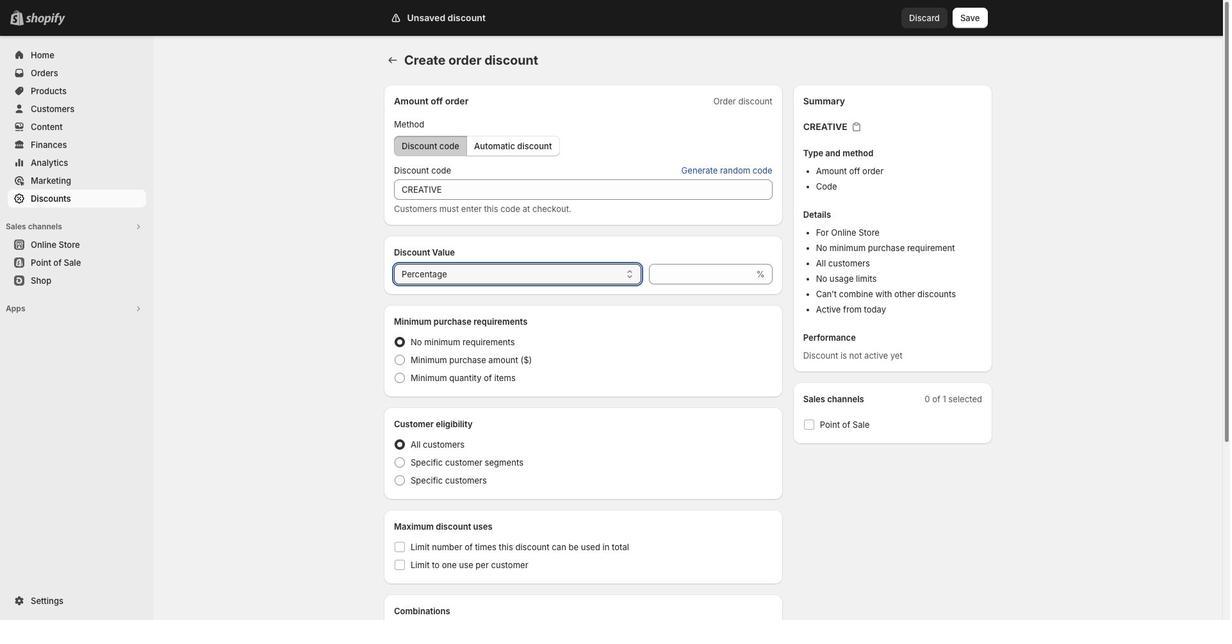 Task type: vqa. For each thing, say whether or not it's contained in the screenshot.
Avatar With Initials G R
no



Task type: locate. For each thing, give the bounding box(es) containing it.
None text field
[[394, 179, 773, 200], [649, 264, 754, 285], [394, 179, 773, 200], [649, 264, 754, 285]]

shopify image
[[26, 13, 65, 26]]



